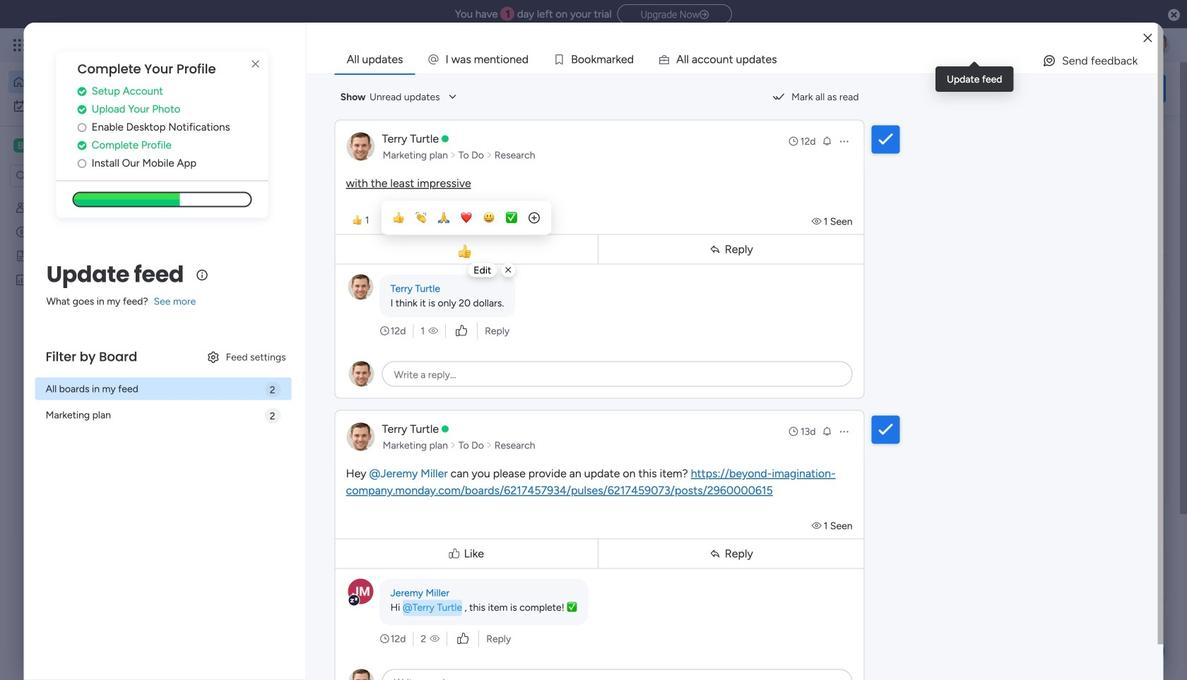Task type: locate. For each thing, give the bounding box(es) containing it.
circle o image
[[77, 122, 87, 133], [77, 158, 87, 169]]

see plans image
[[234, 37, 247, 53]]

dapulse x slim image
[[247, 56, 264, 73], [506, 267, 511, 274]]

option
[[8, 71, 172, 93], [8, 95, 172, 117], [0, 195, 180, 198]]

circle o image down check circle image in the top of the page
[[77, 158, 87, 169]]

2 check circle image from the top
[[77, 104, 87, 115]]

options image
[[839, 136, 850, 147]]

0 vertical spatial option
[[8, 71, 172, 93]]

v2 seen image
[[812, 216, 824, 228], [429, 324, 438, 338], [812, 520, 824, 532]]

remove from favorites image
[[419, 287, 433, 301]]

1 check circle image from the top
[[77, 86, 87, 97]]

close image
[[1144, 33, 1153, 43]]

0 vertical spatial check circle image
[[77, 86, 87, 97]]

1 horizontal spatial dapulse x slim image
[[506, 267, 511, 274]]

slider arrow image for v2 like icon associated with reminder image
[[450, 439, 456, 453]]

v2 like image
[[456, 323, 467, 339], [458, 632, 469, 647]]

tab list
[[335, 45, 1158, 74]]

select product image
[[13, 38, 27, 52]]

reminder image
[[822, 135, 833, 147]]

slider arrow image
[[450, 148, 456, 162], [486, 148, 492, 162], [450, 439, 456, 453]]

public dashboard image
[[15, 274, 28, 287]]

v2 like image right v2 seen image
[[458, 632, 469, 647]]

circle o image up check circle image in the top of the page
[[77, 122, 87, 133]]

v2 like image down component "image"
[[456, 323, 467, 339]]

1 vertical spatial option
[[8, 95, 172, 117]]

tab
[[335, 45, 415, 74]]

1 vertical spatial check circle image
[[77, 104, 87, 115]]

0 vertical spatial v2 like image
[[456, 323, 467, 339]]

0 vertical spatial dapulse x slim image
[[247, 56, 264, 73]]

dapulse close image
[[1169, 8, 1181, 23]]

v2 seen image
[[430, 632, 440, 646]]

1 vertical spatial v2 like image
[[458, 632, 469, 647]]

dapulse rightstroke image
[[700, 10, 709, 20]]

2 vertical spatial v2 seen image
[[812, 520, 824, 532]]

check circle image
[[77, 86, 87, 97], [77, 104, 87, 115]]

2 element
[[361, 561, 378, 578]]

workspace selection element
[[13, 137, 90, 154]]

1 vertical spatial circle o image
[[77, 158, 87, 169]]

reminder image
[[822, 426, 833, 437]]

0 horizontal spatial dapulse x slim image
[[247, 56, 264, 73]]

0 vertical spatial circle o image
[[77, 122, 87, 133]]

terry turtle image
[[252, 661, 280, 681]]

list box
[[0, 193, 180, 483]]



Task type: vqa. For each thing, say whether or not it's contained in the screenshot.
Close Update feed (Inbox) icon
no



Task type: describe. For each thing, give the bounding box(es) containing it.
2 vertical spatial option
[[0, 195, 180, 198]]

component image
[[467, 309, 480, 321]]

1 vertical spatial v2 seen image
[[429, 324, 438, 338]]

0 vertical spatial v2 seen image
[[812, 216, 824, 228]]

1 vertical spatial dapulse x slim image
[[506, 267, 511, 274]]

public board image
[[15, 250, 28, 263]]

1 circle o image from the top
[[77, 122, 87, 133]]

options image
[[839, 426, 850, 438]]

slider arrow image
[[486, 439, 492, 453]]

getting started element
[[954, 543, 1166, 600]]

2 circle o image from the top
[[77, 158, 87, 169]]

terry turtle image
[[1148, 34, 1171, 57]]

give feedback image
[[1043, 54, 1057, 68]]

add to favorites image
[[419, 460, 433, 474]]

public dashboard image
[[467, 286, 483, 302]]

check circle image
[[77, 140, 87, 151]]

v2 like image for reminder image
[[458, 632, 469, 647]]

Search in workspace field
[[30, 168, 118, 184]]

v2 like image for reminder icon
[[456, 323, 467, 339]]

v2 user feedback image
[[966, 81, 976, 97]]

workspace image
[[13, 138, 28, 153]]

dapulse x slim image
[[1145, 131, 1162, 148]]

quick search results list box
[[218, 160, 920, 521]]

slider arrow image for v2 like icon related to reminder icon
[[450, 148, 456, 162]]

help center element
[[954, 611, 1166, 668]]



